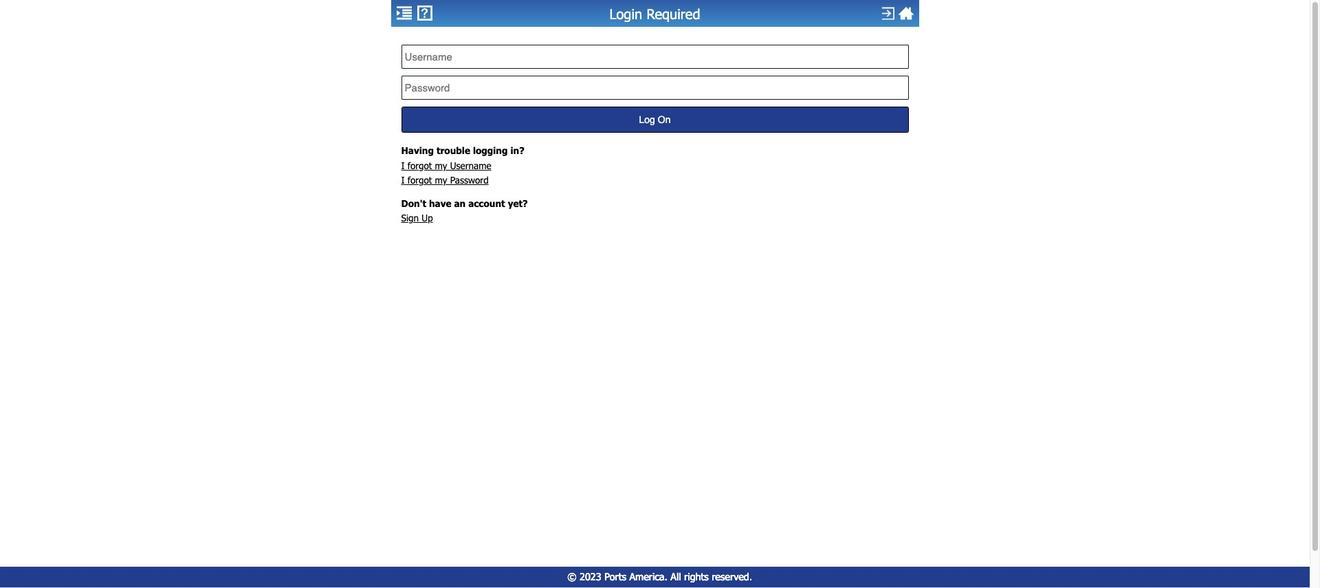 Task type: vqa. For each thing, say whether or not it's contained in the screenshot.
trouble
yes



Task type: describe. For each thing, give the bounding box(es) containing it.
on
[[658, 114, 671, 125]]

1 my from the top
[[435, 159, 447, 171]]

in?
[[511, 144, 525, 156]]

up
[[422, 212, 433, 224]]

all
[[671, 571, 681, 583]]

Username text field
[[405, 45, 905, 68]]

Password password field
[[405, 76, 905, 99]]

having trouble logging in? i forgot my username i forgot my password
[[401, 144, 525, 186]]

login required heading
[[391, 6, 919, 22]]

trouble
[[437, 144, 470, 156]]

rights
[[684, 571, 709, 583]]

login required banner
[[391, 0, 919, 27]]

logging
[[473, 144, 508, 156]]

username
[[450, 159, 491, 171]]

sign up link
[[401, 212, 433, 224]]

have
[[429, 197, 452, 209]]

sign
[[401, 212, 419, 224]]

2 my from the top
[[435, 174, 447, 186]]

america.
[[630, 571, 668, 583]]

don't have an account yet? sign up
[[401, 197, 528, 224]]

log
[[639, 114, 655, 125]]

1 i from the top
[[401, 159, 405, 171]]



Task type: locate. For each thing, give the bounding box(es) containing it.
1 vertical spatial forgot
[[408, 174, 432, 186]]

my
[[435, 159, 447, 171], [435, 174, 447, 186]]

1 vertical spatial i
[[401, 174, 405, 186]]

reserved.
[[712, 571, 752, 583]]

ports
[[605, 571, 626, 583]]

forgot up the don't
[[408, 174, 432, 186]]

my up the i forgot my password "link"
[[435, 159, 447, 171]]

account
[[468, 197, 505, 209]]

©
[[568, 571, 577, 583]]

© 2023 ports america. all rights reserved. footer
[[0, 567, 1320, 588]]

an
[[454, 197, 466, 209]]

having
[[401, 144, 434, 156]]

login required
[[610, 6, 700, 22]]

2 i from the top
[[401, 174, 405, 186]]

i forgot my username link
[[401, 159, 491, 171]]

don't
[[401, 197, 426, 209]]

yet?
[[508, 197, 528, 209]]

forgot down having
[[408, 159, 432, 171]]

1 forgot from the top
[[408, 159, 432, 171]]

0 vertical spatial i
[[401, 159, 405, 171]]

i down having
[[401, 159, 405, 171]]

0 vertical spatial forgot
[[408, 159, 432, 171]]

i
[[401, 159, 405, 171], [401, 174, 405, 186]]

0 vertical spatial my
[[435, 159, 447, 171]]

my down i forgot my username link
[[435, 174, 447, 186]]

log on
[[639, 114, 671, 125]]

2 forgot from the top
[[408, 174, 432, 186]]

1 vertical spatial my
[[435, 174, 447, 186]]

i up the don't
[[401, 174, 405, 186]]

© 2023 ports america. all rights reserved.
[[568, 571, 752, 583]]

password
[[450, 174, 489, 186]]

login
[[610, 6, 642, 22]]

forgot
[[408, 159, 432, 171], [408, 174, 432, 186]]

None submit
[[402, 107, 908, 132]]

2023
[[580, 571, 601, 583]]

i forgot my password link
[[401, 174, 489, 186]]

required
[[647, 6, 700, 22]]



